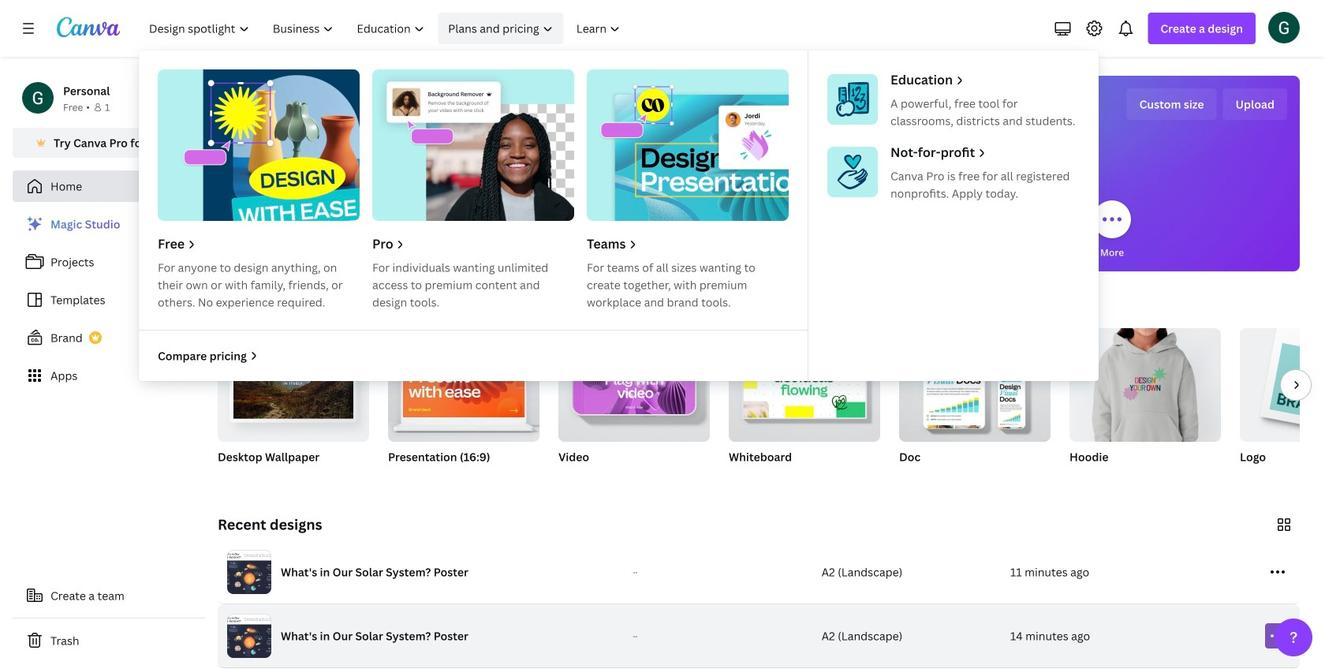 Task type: describe. For each thing, give the bounding box(es) containing it.
greg robinson image
[[1269, 12, 1301, 43]]

top level navigation element
[[139, 13, 1099, 381]]



Task type: vqa. For each thing, say whether or not it's contained in the screenshot.
group
yes



Task type: locate. For each thing, give the bounding box(es) containing it.
None search field
[[522, 147, 996, 178]]

group
[[218, 328, 369, 485], [218, 328, 369, 442], [388, 328, 540, 485], [388, 328, 540, 442], [559, 328, 710, 485], [559, 328, 710, 442], [729, 328, 881, 485], [729, 328, 881, 442], [900, 328, 1051, 485], [900, 328, 1051, 442], [1070, 328, 1222, 485], [1241, 328, 1326, 485]]

list
[[13, 208, 205, 391]]

menu
[[139, 51, 1099, 381]]



